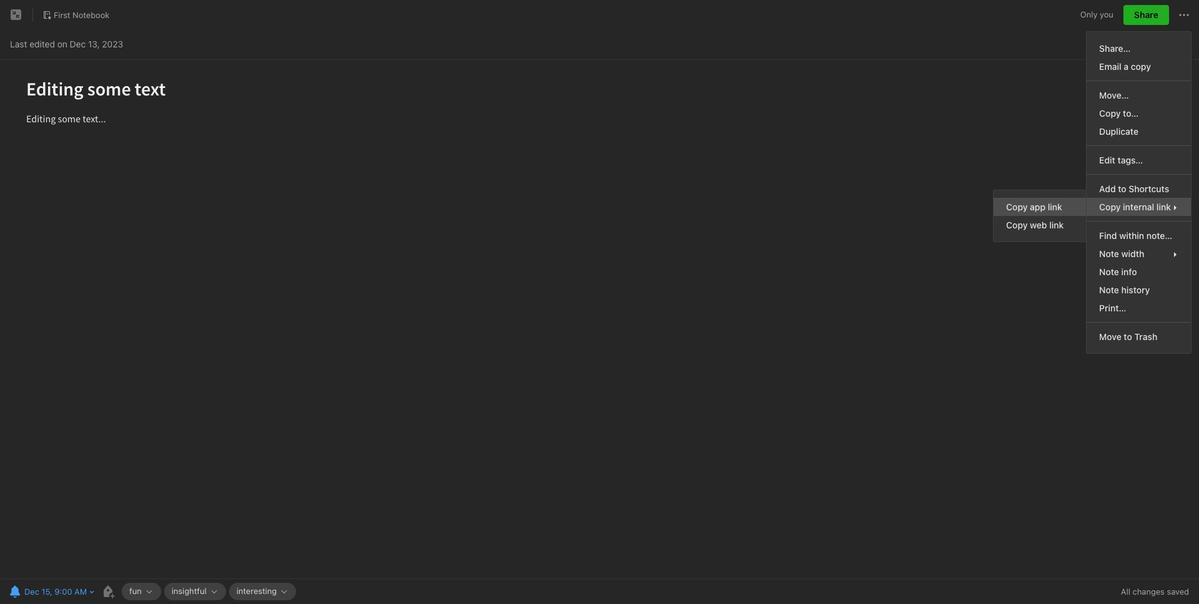 Task type: vqa. For each thing, say whether or not it's contained in the screenshot.
'last'
yes



Task type: locate. For each thing, give the bounding box(es) containing it.
find within note…
[[1099, 230, 1172, 241]]

copy left app at top
[[1006, 202, 1028, 212]]

edit
[[1099, 155, 1115, 165]]

only you
[[1080, 10, 1113, 20]]

link inside menu item
[[1156, 202, 1171, 212]]

copy inside copy web link "link"
[[1006, 220, 1028, 230]]

link
[[1048, 202, 1062, 212], [1156, 202, 1171, 212], [1049, 220, 1064, 230]]

dec left 15,
[[24, 587, 39, 597]]

2 vertical spatial note
[[1099, 285, 1119, 295]]

interesting Tag actions field
[[277, 588, 289, 596]]

copy inside copy to… link
[[1099, 108, 1121, 119]]

1 vertical spatial note
[[1099, 267, 1119, 277]]

copy internal link menu item
[[1087, 198, 1191, 216]]

fun Tag actions field
[[142, 588, 153, 596]]

saved
[[1167, 587, 1189, 597]]

find within note… link
[[1087, 227, 1191, 245]]

on
[[57, 38, 67, 49]]

note up print…
[[1099, 285, 1119, 295]]

move…
[[1099, 90, 1129, 101]]

copy left 'web'
[[1006, 220, 1028, 230]]

1 horizontal spatial dropdown list menu
[[1087, 39, 1191, 346]]

note inside field
[[1099, 249, 1119, 259]]

dropdown list menu containing share…
[[1087, 39, 1191, 346]]

last edited on dec 13, 2023
[[10, 38, 123, 49]]

move to trash
[[1099, 332, 1157, 342]]

app
[[1030, 202, 1045, 212]]

duplicate
[[1099, 126, 1138, 137]]

move… link
[[1087, 86, 1191, 104]]

move to trash link
[[1087, 328, 1191, 346]]

web
[[1030, 220, 1047, 230]]

copy internal link
[[1099, 202, 1171, 212]]

email a copy link
[[1087, 57, 1191, 76]]

1 vertical spatial dec
[[24, 587, 39, 597]]

3 note from the top
[[1099, 285, 1119, 295]]

share
[[1134, 9, 1158, 20]]

first notebook
[[54, 10, 109, 20]]

copy for copy to…
[[1099, 108, 1121, 119]]

link inside "link"
[[1049, 220, 1064, 230]]

insightful
[[172, 586, 207, 596]]

dropdown list menu containing copy app link
[[994, 198, 1086, 234]]

add to shortcuts
[[1099, 184, 1169, 194]]

copy app link link
[[994, 198, 1086, 216]]

link inside menu item
[[1048, 202, 1062, 212]]

a
[[1124, 61, 1129, 72]]

edited
[[29, 38, 55, 49]]

0 vertical spatial to
[[1118, 184, 1126, 194]]

Copy internal link field
[[1087, 198, 1191, 216]]

all
[[1121, 587, 1130, 597]]

copy inside copy internal link link
[[1099, 202, 1121, 212]]

note width
[[1099, 249, 1144, 259]]

note info
[[1099, 267, 1137, 277]]

to
[[1118, 184, 1126, 194], [1124, 332, 1132, 342]]

copy
[[1099, 108, 1121, 119], [1006, 202, 1028, 212], [1099, 202, 1121, 212], [1006, 220, 1028, 230]]

dec
[[70, 38, 86, 49], [24, 587, 39, 597]]

copy for copy internal link
[[1099, 202, 1121, 212]]

note
[[1099, 249, 1119, 259], [1099, 267, 1119, 277], [1099, 285, 1119, 295]]

to right add
[[1118, 184, 1126, 194]]

shortcuts
[[1129, 184, 1169, 194]]

note for note width
[[1099, 249, 1119, 259]]

link down shortcuts
[[1156, 202, 1171, 212]]

1 horizontal spatial dec
[[70, 38, 86, 49]]

to…
[[1123, 108, 1139, 119]]

add to shortcuts link
[[1087, 180, 1191, 198]]

info
[[1121, 267, 1137, 277]]

0 vertical spatial dec
[[70, 38, 86, 49]]

0 vertical spatial note
[[1099, 249, 1119, 259]]

share…
[[1099, 43, 1131, 54]]

fun
[[129, 586, 142, 596]]

copy internal link link
[[1087, 198, 1191, 216]]

link right app at top
[[1048, 202, 1062, 212]]

dropdown list menu
[[1087, 39, 1191, 346], [994, 198, 1086, 234]]

copy inside copy app link link
[[1006, 202, 1028, 212]]

note left info
[[1099, 267, 1119, 277]]

link right 'web'
[[1049, 220, 1064, 230]]

print… link
[[1087, 299, 1191, 317]]

15,
[[42, 587, 52, 597]]

copy app link
[[1006, 202, 1062, 212]]

0 horizontal spatial dropdown list menu
[[994, 198, 1086, 234]]

1 vertical spatial to
[[1124, 332, 1132, 342]]

0 horizontal spatial dec
[[24, 587, 39, 597]]

note down find
[[1099, 249, 1119, 259]]

to right the move
[[1124, 332, 1132, 342]]

2 note from the top
[[1099, 267, 1119, 277]]

only
[[1080, 10, 1098, 20]]

dec right the on on the top of page
[[70, 38, 86, 49]]

Edit reminder field
[[6, 583, 96, 601]]

1 note from the top
[[1099, 249, 1119, 259]]

copy down add
[[1099, 202, 1121, 212]]

internal
[[1123, 202, 1154, 212]]

dec inside popup button
[[24, 587, 39, 597]]

add tag image
[[101, 585, 116, 600]]

Note width field
[[1087, 245, 1191, 263]]

link for copy app link
[[1048, 202, 1062, 212]]

copy down 'move…'
[[1099, 108, 1121, 119]]

email
[[1099, 61, 1121, 72]]

insightful button
[[164, 583, 226, 601]]



Task type: describe. For each thing, give the bounding box(es) containing it.
copy app link menu item
[[994, 198, 1086, 216]]

print…
[[1099, 303, 1126, 313]]

dec 15, 9:00 am button
[[6, 583, 88, 601]]

more actions image
[[1177, 7, 1192, 22]]

13,
[[88, 38, 100, 49]]

fun button
[[122, 583, 161, 601]]

interesting button
[[229, 583, 296, 601]]

note for note history
[[1099, 285, 1119, 295]]

last
[[10, 38, 27, 49]]

am
[[74, 587, 87, 597]]

copy web link
[[1006, 220, 1064, 230]]

tags…
[[1118, 155, 1143, 165]]

note info link
[[1087, 263, 1191, 281]]

note…
[[1146, 230, 1172, 241]]

link for copy web link
[[1049, 220, 1064, 230]]

to for move
[[1124, 332, 1132, 342]]

first notebook button
[[38, 6, 114, 24]]

9:00
[[55, 587, 72, 597]]

within
[[1119, 230, 1144, 241]]

collapse note image
[[9, 7, 24, 22]]

trash
[[1134, 332, 1157, 342]]

copy to…
[[1099, 108, 1139, 119]]

edit tags… link
[[1087, 151, 1191, 169]]

dec 15, 9:00 am
[[24, 587, 87, 597]]

insightful Tag actions field
[[207, 588, 218, 596]]

share… link
[[1087, 39, 1191, 57]]

edit tags…
[[1099, 155, 1143, 165]]

copy to… link
[[1087, 104, 1191, 122]]

width
[[1121, 249, 1144, 259]]

copy
[[1131, 61, 1151, 72]]

note history link
[[1087, 281, 1191, 299]]

Note Editor text field
[[0, 60, 1199, 579]]

share button
[[1123, 5, 1169, 25]]

email a copy
[[1099, 61, 1151, 72]]

note history
[[1099, 285, 1150, 295]]

link for copy internal link
[[1156, 202, 1171, 212]]

notebook
[[73, 10, 109, 20]]

copy for copy app link
[[1006, 202, 1028, 212]]

move
[[1099, 332, 1121, 342]]

More actions field
[[1177, 5, 1192, 25]]

first
[[54, 10, 70, 20]]

duplicate link
[[1087, 122, 1191, 141]]

note width link
[[1087, 245, 1191, 263]]

note for note info
[[1099, 267, 1119, 277]]

history
[[1121, 285, 1150, 295]]

interesting
[[236, 586, 277, 596]]

2023
[[102, 38, 123, 49]]

all changes saved
[[1121, 587, 1189, 597]]

copy web link link
[[994, 216, 1086, 234]]

add
[[1099, 184, 1116, 194]]

to for add
[[1118, 184, 1126, 194]]

changes
[[1133, 587, 1165, 597]]

copy for copy web link
[[1006, 220, 1028, 230]]

find
[[1099, 230, 1117, 241]]

note window element
[[0, 0, 1199, 605]]

you
[[1100, 10, 1113, 20]]



